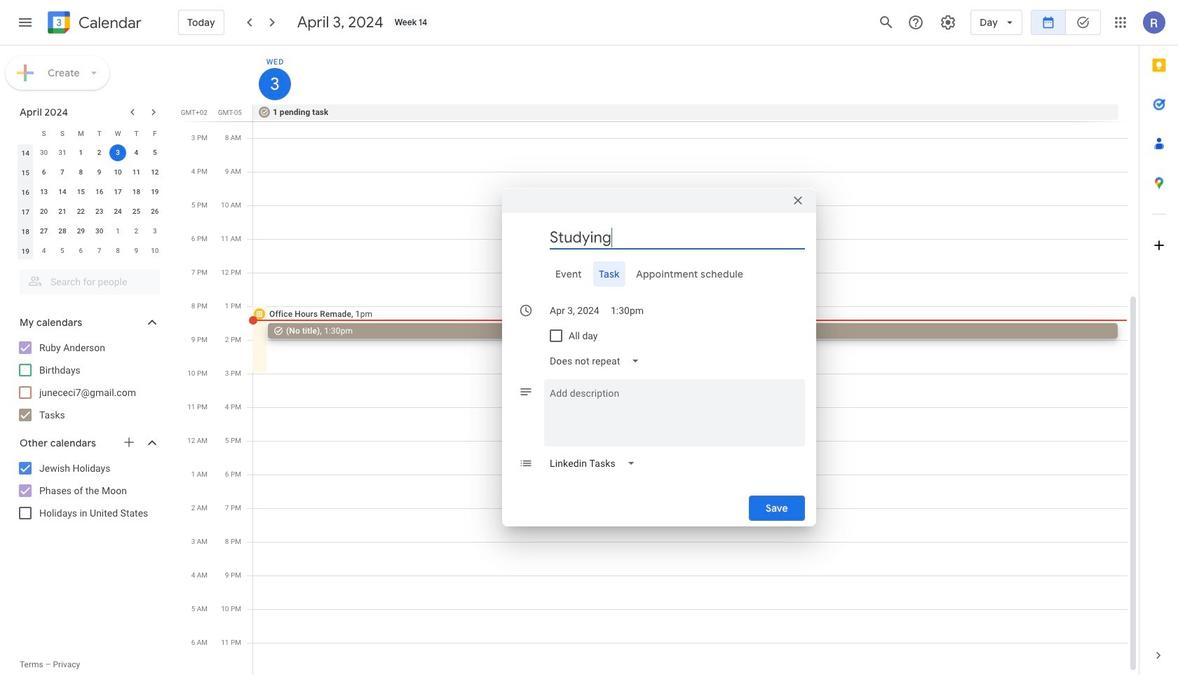 Task type: locate. For each thing, give the bounding box(es) containing it.
cell inside april 2024 grid
[[109, 143, 127, 163]]

wednesday, april 3, today element
[[259, 68, 291, 100]]

8 element
[[72, 164, 89, 181]]

3, today element
[[109, 144, 126, 161]]

26 element
[[146, 203, 163, 220]]

march 31 element
[[54, 144, 71, 161]]

30 element
[[91, 223, 108, 240]]

may 9 element
[[128, 243, 145, 259]]

28 element
[[54, 223, 71, 240]]

16 element
[[91, 184, 108, 201]]

heading
[[76, 14, 142, 31]]

2 element
[[91, 144, 108, 161]]

21 element
[[54, 203, 71, 220]]

other calendars list
[[3, 457, 174, 525]]

20 element
[[35, 203, 52, 220]]

1 element
[[72, 144, 89, 161]]

grid
[[180, 46, 1139, 675]]

4 element
[[128, 144, 145, 161]]

may 4 element
[[35, 243, 52, 259]]

12 element
[[146, 164, 163, 181]]

cell
[[109, 143, 127, 163]]

row group inside april 2024 grid
[[16, 143, 164, 261]]

may 7 element
[[91, 243, 108, 259]]

19 element
[[146, 184, 163, 201]]

my calendars list
[[3, 337, 174, 426]]

5 element
[[146, 144, 163, 161]]

may 1 element
[[109, 223, 126, 240]]

Add description text field
[[544, 385, 805, 436]]

0 horizontal spatial tab list
[[513, 262, 805, 287]]

may 8 element
[[109, 243, 126, 259]]

15 element
[[72, 184, 89, 201]]

settings menu image
[[940, 14, 957, 31]]

may 2 element
[[128, 223, 145, 240]]

9 element
[[91, 164, 108, 181]]

17 element
[[109, 184, 126, 201]]

column header inside april 2024 grid
[[16, 123, 35, 143]]

row
[[247, 105, 1139, 121], [16, 123, 164, 143], [16, 143, 164, 163], [16, 163, 164, 182], [16, 182, 164, 202], [16, 202, 164, 222], [16, 222, 164, 241], [16, 241, 164, 261]]

7 element
[[54, 164, 71, 181]]

11 element
[[128, 164, 145, 181]]

tab list
[[1140, 46, 1178, 636], [513, 262, 805, 287]]

column header
[[16, 123, 35, 143]]

None search field
[[0, 264, 174, 295]]

22 element
[[72, 203, 89, 220]]

25 element
[[128, 203, 145, 220]]

row group
[[16, 143, 164, 261]]



Task type: describe. For each thing, give the bounding box(es) containing it.
Search for people text field
[[28, 269, 151, 295]]

13 element
[[35, 184, 52, 201]]

29 element
[[72, 223, 89, 240]]

add other calendars image
[[122, 436, 136, 450]]

may 5 element
[[54, 243, 71, 259]]

Start date text field
[[550, 298, 600, 323]]

heading inside calendar element
[[76, 14, 142, 31]]

1 horizontal spatial tab list
[[1140, 46, 1178, 636]]

april 2024 grid
[[13, 123, 164, 261]]

Start time text field
[[611, 298, 645, 323]]

24 element
[[109, 203, 126, 220]]

18 element
[[128, 184, 145, 201]]

may 10 element
[[146, 243, 163, 259]]

may 3 element
[[146, 223, 163, 240]]

may 6 element
[[72, 243, 89, 259]]

march 30 element
[[35, 144, 52, 161]]

Add title text field
[[550, 227, 805, 248]]

10 element
[[109, 164, 126, 181]]

main drawer image
[[17, 14, 34, 31]]

27 element
[[35, 223, 52, 240]]

23 element
[[91, 203, 108, 220]]

6 element
[[35, 164, 52, 181]]

calendar element
[[45, 8, 142, 39]]

14 element
[[54, 184, 71, 201]]



Task type: vqa. For each thing, say whether or not it's contained in the screenshot.
13 element on the top
yes



